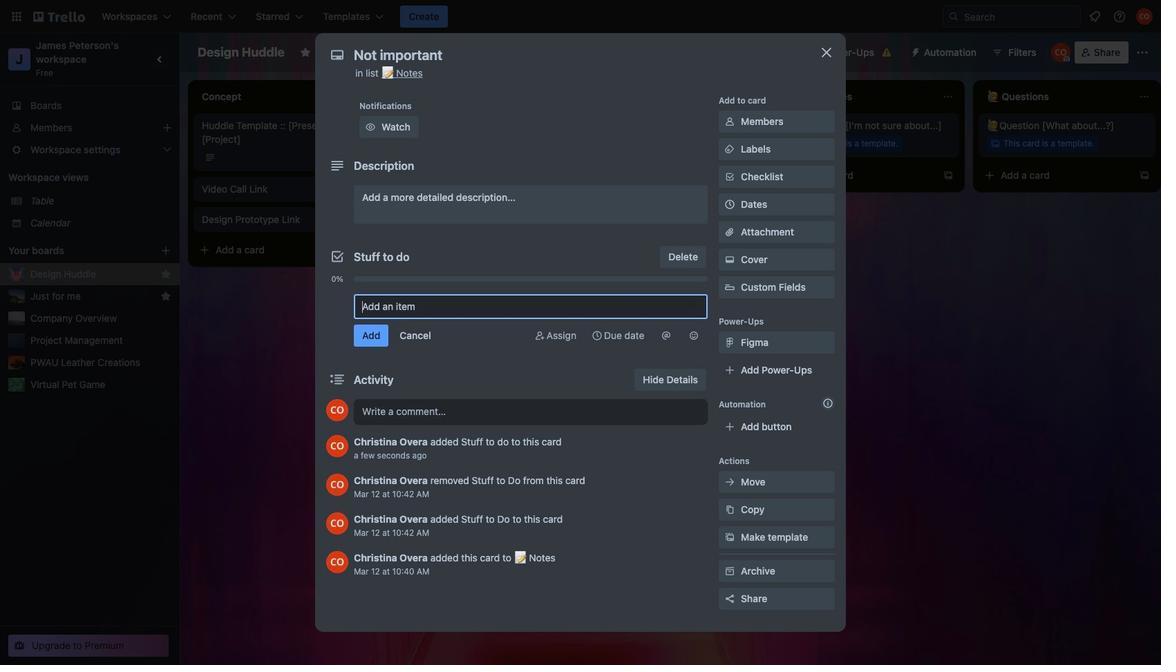 Task type: locate. For each thing, give the bounding box(es) containing it.
primary element
[[0, 0, 1162, 33]]

None text field
[[347, 43, 803, 68]]

None submit
[[354, 325, 389, 347]]

close dialog image
[[819, 44, 835, 61]]

3 christina overa (christinaovera) image from the top
[[326, 552, 348, 574]]

create from template… image
[[747, 170, 758, 181], [943, 170, 954, 181], [354, 245, 365, 256], [550, 297, 561, 308]]

Write a comment text field
[[354, 400, 708, 425]]

sm image
[[905, 41, 924, 61], [364, 120, 378, 134], [723, 142, 737, 156], [591, 329, 604, 343], [723, 336, 737, 350], [723, 503, 737, 517], [723, 531, 737, 545], [723, 565, 737, 579]]

0 vertical spatial starred icon image
[[160, 269, 171, 280]]

sm image
[[723, 115, 737, 129], [723, 253, 737, 267], [533, 329, 547, 343], [660, 329, 673, 343], [687, 329, 701, 343], [723, 476, 737, 490]]

2 vertical spatial christina overa (christinaovera) image
[[326, 552, 348, 574]]

search image
[[949, 11, 960, 22]]

star or unstar board image
[[300, 47, 311, 58]]

christina overa (christinaovera) image inside primary element
[[1137, 8, 1153, 25]]

group
[[326, 286, 708, 292]]

1 vertical spatial christina overa (christinaovera) image
[[326, 513, 348, 535]]

christina overa (christinaovera) image
[[326, 436, 348, 458], [326, 513, 348, 535], [326, 552, 348, 574]]

Board name text field
[[191, 41, 292, 64]]

1 vertical spatial starred icon image
[[160, 291, 171, 302]]

Search field
[[960, 7, 1081, 26]]

starred icon image
[[160, 269, 171, 280], [160, 291, 171, 302]]

add board image
[[160, 245, 171, 257]]

2 starred icon image from the top
[[160, 291, 171, 302]]

christina overa (christinaovera) image
[[1137, 8, 1153, 25], [1052, 43, 1071, 62], [326, 400, 348, 422], [326, 474, 348, 496]]

0 vertical spatial christina overa (christinaovera) image
[[326, 436, 348, 458]]



Task type: vqa. For each thing, say whether or not it's contained in the screenshot.
SEARCH field at the right top
yes



Task type: describe. For each thing, give the bounding box(es) containing it.
0 notifications image
[[1087, 8, 1104, 25]]

Add an item text field
[[354, 295, 708, 319]]

create from template… image
[[1140, 170, 1151, 181]]

show menu image
[[1136, 46, 1150, 59]]

1 starred icon image from the top
[[160, 269, 171, 280]]

open information menu image
[[1113, 10, 1127, 24]]

1 christina overa (christinaovera) image from the top
[[326, 436, 348, 458]]

2 christina overa (christinaovera) image from the top
[[326, 513, 348, 535]]

your boards with 6 items element
[[8, 243, 140, 259]]



